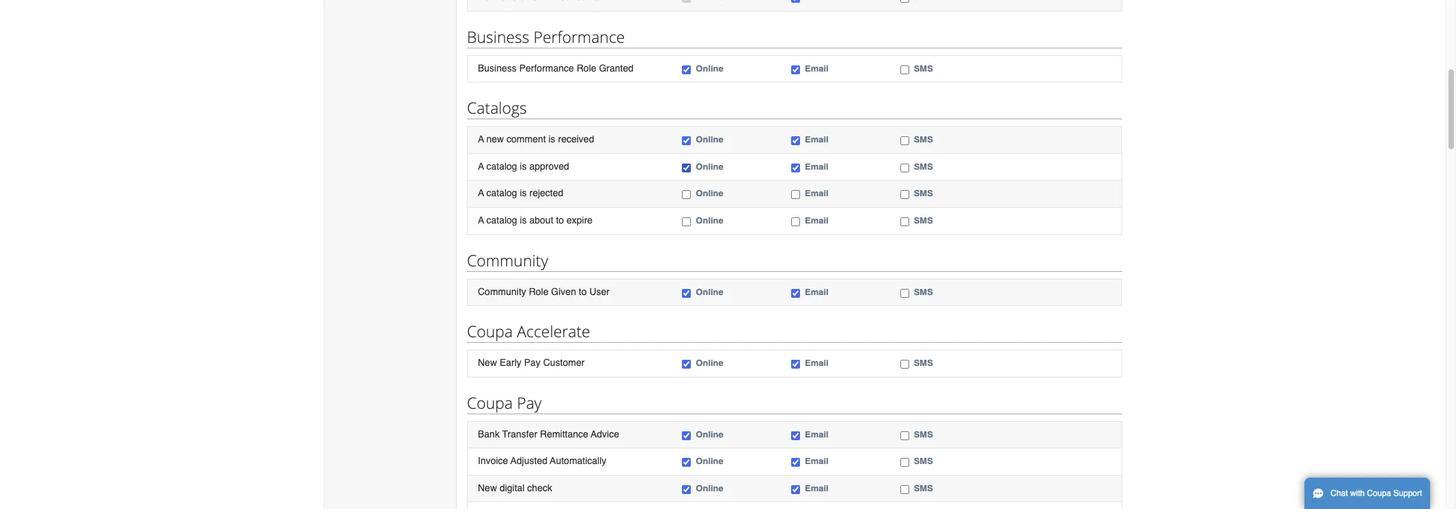 Task type: describe. For each thing, give the bounding box(es) containing it.
1 horizontal spatial role
[[577, 63, 596, 74]]

support
[[1394, 489, 1422, 499]]

new
[[486, 134, 504, 145]]

email for is
[[805, 135, 829, 145]]

email for customer
[[805, 358, 829, 369]]

community for community role given to user
[[478, 286, 526, 297]]

digital
[[500, 483, 525, 494]]

sms for approved
[[914, 162, 933, 172]]

business for business performance role granted
[[478, 63, 517, 74]]

9 email from the top
[[805, 457, 829, 467]]

coupa for coupa pay
[[467, 392, 513, 414]]

online for customer
[[696, 358, 723, 369]]

email for about
[[805, 216, 829, 226]]

sms for to
[[914, 287, 933, 297]]

a catalog is approved
[[478, 161, 569, 172]]

new for new digital check
[[478, 483, 497, 494]]

sms for granted
[[914, 63, 933, 74]]

given
[[551, 286, 576, 297]]

new for new early pay customer
[[478, 358, 497, 369]]

a new comment is received
[[478, 134, 594, 145]]

catalog for a catalog is approved
[[486, 161, 517, 172]]

expire
[[567, 215, 593, 226]]

10 email from the top
[[805, 484, 829, 494]]

adjusted
[[511, 456, 547, 467]]

about
[[529, 215, 553, 226]]

accelerate
[[517, 321, 590, 343]]

online for is
[[696, 135, 723, 145]]

a catalog is about to expire
[[478, 215, 593, 226]]

community role given to user
[[478, 286, 610, 297]]

sms for rejected
[[914, 189, 933, 199]]

approved
[[529, 161, 569, 172]]

invoice
[[478, 456, 508, 467]]

advice
[[591, 429, 619, 440]]

email for granted
[[805, 63, 829, 74]]

is for about
[[520, 215, 527, 226]]

remittance
[[540, 429, 588, 440]]

chat with coupa support
[[1331, 489, 1422, 499]]

is for rejected
[[520, 188, 527, 199]]

a catalog is rejected
[[478, 188, 563, 199]]

comment
[[507, 134, 546, 145]]

performance for business performance
[[533, 26, 625, 48]]

sms for about
[[914, 216, 933, 226]]

email for to
[[805, 287, 829, 297]]

performance for business performance role granted
[[519, 63, 574, 74]]

email for approved
[[805, 162, 829, 172]]



Task type: locate. For each thing, give the bounding box(es) containing it.
2 new from the top
[[478, 483, 497, 494]]

3 catalog from the top
[[486, 215, 517, 226]]

1 email from the top
[[805, 63, 829, 74]]

to right "about" in the left top of the page
[[556, 215, 564, 226]]

is for approved
[[520, 161, 527, 172]]

received
[[558, 134, 594, 145]]

6 email from the top
[[805, 287, 829, 297]]

0 vertical spatial community
[[467, 250, 548, 271]]

catalog for a catalog is rejected
[[486, 188, 517, 199]]

community
[[467, 250, 548, 271], [478, 286, 526, 297]]

coupa for coupa accelerate
[[467, 321, 513, 343]]

4 email from the top
[[805, 189, 829, 199]]

10 sms from the top
[[914, 484, 933, 494]]

new left "early"
[[478, 358, 497, 369]]

new digital check
[[478, 483, 552, 494]]

new left digital
[[478, 483, 497, 494]]

bank transfer remittance advice
[[478, 429, 619, 440]]

chat with coupa support button
[[1305, 479, 1430, 510]]

1 vertical spatial community
[[478, 286, 526, 297]]

role left granted
[[577, 63, 596, 74]]

sms for is
[[914, 135, 933, 145]]

to left user
[[579, 286, 587, 297]]

2 vertical spatial catalog
[[486, 215, 517, 226]]

is left rejected
[[520, 188, 527, 199]]

a down a catalog is approved
[[478, 188, 484, 199]]

a up a catalog is rejected
[[478, 161, 484, 172]]

6 online from the top
[[696, 287, 723, 297]]

with
[[1350, 489, 1365, 499]]

transfer
[[502, 429, 537, 440]]

invoice adjusted automatically
[[478, 456, 606, 467]]

1 vertical spatial business
[[478, 63, 517, 74]]

is
[[549, 134, 555, 145], [520, 161, 527, 172], [520, 188, 527, 199], [520, 215, 527, 226]]

1 a from the top
[[478, 134, 484, 145]]

2 a from the top
[[478, 161, 484, 172]]

a left the new
[[478, 134, 484, 145]]

a for a catalog is about to expire
[[478, 215, 484, 226]]

early
[[500, 358, 521, 369]]

chat
[[1331, 489, 1348, 499]]

community for community
[[467, 250, 548, 271]]

is left "about" in the left top of the page
[[520, 215, 527, 226]]

new
[[478, 358, 497, 369], [478, 483, 497, 494]]

0 vertical spatial new
[[478, 358, 497, 369]]

coupa up "early"
[[467, 321, 513, 343]]

automatically
[[550, 456, 606, 467]]

online for granted
[[696, 63, 723, 74]]

new early pay customer
[[478, 358, 585, 369]]

coupa inside button
[[1367, 489, 1391, 499]]

coupa accelerate
[[467, 321, 590, 343]]

coupa right with
[[1367, 489, 1391, 499]]

pay right "early"
[[524, 358, 541, 369]]

1 online from the top
[[696, 63, 723, 74]]

4 sms from the top
[[914, 189, 933, 199]]

1 vertical spatial new
[[478, 483, 497, 494]]

1 vertical spatial catalog
[[486, 188, 517, 199]]

business up catalogs
[[478, 63, 517, 74]]

online for approved
[[696, 162, 723, 172]]

sms
[[914, 63, 933, 74], [914, 135, 933, 145], [914, 162, 933, 172], [914, 189, 933, 199], [914, 216, 933, 226], [914, 287, 933, 297], [914, 358, 933, 369], [914, 430, 933, 440], [914, 457, 933, 467], [914, 484, 933, 494]]

6 sms from the top
[[914, 287, 933, 297]]

None checkbox
[[791, 0, 800, 3], [900, 137, 909, 146], [682, 164, 691, 173], [791, 164, 800, 173], [682, 218, 691, 227], [791, 218, 800, 227], [682, 289, 691, 298], [791, 289, 800, 298], [682, 360, 691, 369], [791, 360, 800, 369], [682, 432, 691, 441], [900, 432, 909, 441], [682, 459, 691, 468], [791, 459, 800, 468], [900, 459, 909, 468], [682, 486, 691, 495], [791, 486, 800, 495], [791, 0, 800, 3], [900, 137, 909, 146], [682, 164, 691, 173], [791, 164, 800, 173], [682, 218, 691, 227], [791, 218, 800, 227], [682, 289, 691, 298], [791, 289, 800, 298], [682, 360, 691, 369], [791, 360, 800, 369], [682, 432, 691, 441], [900, 432, 909, 441], [682, 459, 691, 468], [791, 459, 800, 468], [900, 459, 909, 468], [682, 486, 691, 495], [791, 486, 800, 495]]

2 email from the top
[[805, 135, 829, 145]]

2 sms from the top
[[914, 135, 933, 145]]

role
[[577, 63, 596, 74], [529, 286, 549, 297]]

sms for customer
[[914, 358, 933, 369]]

email
[[805, 63, 829, 74], [805, 135, 829, 145], [805, 162, 829, 172], [805, 189, 829, 199], [805, 216, 829, 226], [805, 287, 829, 297], [805, 358, 829, 369], [805, 430, 829, 440], [805, 457, 829, 467], [805, 484, 829, 494]]

customer
[[543, 358, 585, 369]]

0 horizontal spatial to
[[556, 215, 564, 226]]

coupa
[[467, 321, 513, 343], [467, 392, 513, 414], [1367, 489, 1391, 499]]

a for a catalog is approved
[[478, 161, 484, 172]]

7 online from the top
[[696, 358, 723, 369]]

4 online from the top
[[696, 189, 723, 199]]

role left given
[[529, 286, 549, 297]]

performance up business performance role granted
[[533, 26, 625, 48]]

5 sms from the top
[[914, 216, 933, 226]]

a for a new comment is received
[[478, 134, 484, 145]]

business for business performance
[[467, 26, 529, 48]]

0 horizontal spatial role
[[529, 286, 549, 297]]

online for advice
[[696, 430, 723, 440]]

is left received
[[549, 134, 555, 145]]

a down a catalog is rejected
[[478, 215, 484, 226]]

coupa up bank
[[467, 392, 513, 414]]

3 sms from the top
[[914, 162, 933, 172]]

online for about
[[696, 216, 723, 226]]

2 catalog from the top
[[486, 188, 517, 199]]

performance down business performance
[[519, 63, 574, 74]]

performance
[[533, 26, 625, 48], [519, 63, 574, 74]]

0 vertical spatial to
[[556, 215, 564, 226]]

5 online from the top
[[696, 216, 723, 226]]

to
[[556, 215, 564, 226], [579, 286, 587, 297]]

7 sms from the top
[[914, 358, 933, 369]]

1 vertical spatial role
[[529, 286, 549, 297]]

catalog down a catalog is approved
[[486, 188, 517, 199]]

user
[[589, 286, 610, 297]]

business performance role granted
[[478, 63, 634, 74]]

1 new from the top
[[478, 358, 497, 369]]

0 vertical spatial catalog
[[486, 161, 517, 172]]

0 vertical spatial business
[[467, 26, 529, 48]]

online for to
[[696, 287, 723, 297]]

2 vertical spatial coupa
[[1367, 489, 1391, 499]]

rejected
[[529, 188, 563, 199]]

0 vertical spatial coupa
[[467, 321, 513, 343]]

email for advice
[[805, 430, 829, 440]]

0 vertical spatial role
[[577, 63, 596, 74]]

3 a from the top
[[478, 188, 484, 199]]

a for a catalog is rejected
[[478, 188, 484, 199]]

catalog for a catalog is about to expire
[[486, 215, 517, 226]]

5 email from the top
[[805, 216, 829, 226]]

bank
[[478, 429, 500, 440]]

1 catalog from the top
[[486, 161, 517, 172]]

business up business performance role granted
[[467, 26, 529, 48]]

catalogs
[[467, 97, 527, 119]]

pay up transfer
[[517, 392, 542, 414]]

10 online from the top
[[696, 484, 723, 494]]

business performance
[[467, 26, 625, 48]]

4 a from the top
[[478, 215, 484, 226]]

9 sms from the top
[[914, 457, 933, 467]]

1 vertical spatial performance
[[519, 63, 574, 74]]

0 vertical spatial performance
[[533, 26, 625, 48]]

coupa pay
[[467, 392, 542, 414]]

8 email from the top
[[805, 430, 829, 440]]

8 sms from the top
[[914, 430, 933, 440]]

7 email from the top
[[805, 358, 829, 369]]

1 vertical spatial pay
[[517, 392, 542, 414]]

0 vertical spatial pay
[[524, 358, 541, 369]]

1 vertical spatial coupa
[[467, 392, 513, 414]]

community up community role given to user
[[467, 250, 548, 271]]

granted
[[599, 63, 634, 74]]

1 horizontal spatial to
[[579, 286, 587, 297]]

is left the approved
[[520, 161, 527, 172]]

online
[[696, 63, 723, 74], [696, 135, 723, 145], [696, 162, 723, 172], [696, 189, 723, 199], [696, 216, 723, 226], [696, 287, 723, 297], [696, 358, 723, 369], [696, 430, 723, 440], [696, 457, 723, 467], [696, 484, 723, 494]]

2 online from the top
[[696, 135, 723, 145]]

9 online from the top
[[696, 457, 723, 467]]

3 online from the top
[[696, 162, 723, 172]]

catalog down a catalog is rejected
[[486, 215, 517, 226]]

8 online from the top
[[696, 430, 723, 440]]

a
[[478, 134, 484, 145], [478, 161, 484, 172], [478, 188, 484, 199], [478, 215, 484, 226]]

pay
[[524, 358, 541, 369], [517, 392, 542, 414]]

business
[[467, 26, 529, 48], [478, 63, 517, 74]]

email for rejected
[[805, 189, 829, 199]]

1 sms from the top
[[914, 63, 933, 74]]

catalog
[[486, 161, 517, 172], [486, 188, 517, 199], [486, 215, 517, 226]]

online for rejected
[[696, 189, 723, 199]]

catalog down the new
[[486, 161, 517, 172]]

check
[[527, 483, 552, 494]]

3 email from the top
[[805, 162, 829, 172]]

None checkbox
[[682, 0, 691, 3], [900, 0, 909, 3], [682, 65, 691, 74], [791, 65, 800, 74], [900, 65, 909, 74], [682, 137, 691, 146], [791, 137, 800, 146], [900, 164, 909, 173], [682, 191, 691, 200], [791, 191, 800, 200], [900, 191, 909, 200], [900, 218, 909, 227], [900, 289, 909, 298], [900, 360, 909, 369], [791, 432, 800, 441], [900, 486, 909, 495], [682, 0, 691, 3], [900, 0, 909, 3], [682, 65, 691, 74], [791, 65, 800, 74], [900, 65, 909, 74], [682, 137, 691, 146], [791, 137, 800, 146], [900, 164, 909, 173], [682, 191, 691, 200], [791, 191, 800, 200], [900, 191, 909, 200], [900, 218, 909, 227], [900, 289, 909, 298], [900, 360, 909, 369], [791, 432, 800, 441], [900, 486, 909, 495]]

community up coupa accelerate
[[478, 286, 526, 297]]

1 vertical spatial to
[[579, 286, 587, 297]]

sms for advice
[[914, 430, 933, 440]]



Task type: vqa. For each thing, say whether or not it's contained in the screenshot.
SMS corresponding to about
yes



